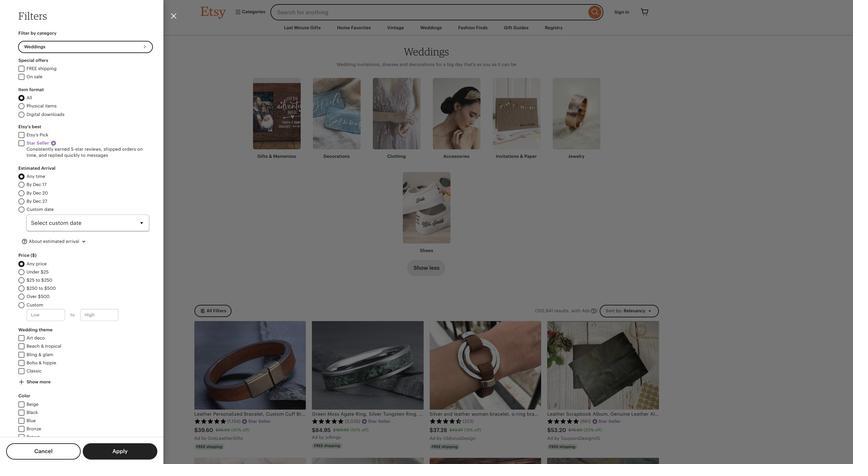 Task type: locate. For each thing, give the bounding box(es) containing it.
wedding inside search filters dialog
[[18, 328, 38, 333]]

any
[[27, 174, 35, 179], [27, 262, 35, 267]]

&
[[269, 154, 272, 159], [520, 154, 524, 159], [41, 344, 44, 349], [38, 353, 42, 358], [39, 361, 42, 366]]

birthstone bar necklace • birthstone necklace for mom • gold bar necklace • birthstone jewelry • birthstone bar • personalized gift mom tbr1 image
[[312, 459, 424, 465]]

2 5 out of 5 stars image from the left
[[312, 419, 344, 425]]

free down 39.60
[[196, 445, 206, 450]]

seller right (1,154)
[[259, 419, 271, 425]]

any up under
[[27, 262, 35, 267]]

1 vertical spatial all
[[207, 309, 212, 314]]

etsy's left best
[[18, 124, 31, 129]]

d inside the $ 84.95 $ 169.90 (50% off) a d b y jvrings
[[315, 436, 318, 441]]

5 out of 5 stars image for 53.20
[[548, 419, 580, 425]]

1 dec from the top
[[33, 182, 41, 188]]

1 vertical spatial etsy's
[[27, 133, 38, 138]]

(2,035)
[[345, 419, 360, 425]]

& down deco
[[41, 344, 44, 349]]

free for 39.60
[[196, 445, 206, 450]]

free shipping down 39.60
[[196, 445, 223, 450]]

free shipping down $ 37.28 $ 43.87 (15% off) a d b y obbviusdesign at the bottom right
[[432, 445, 458, 450]]

0 vertical spatial filters
[[18, 10, 47, 22]]

3 5 out of 5 stars image from the left
[[548, 419, 580, 425]]

downloads
[[41, 112, 65, 117]]

1 any from the top
[[27, 174, 35, 179]]

1 vertical spatial any
[[27, 262, 35, 267]]

1 vertical spatial dec
[[33, 191, 41, 196]]

1 vertical spatial custom
[[27, 303, 43, 308]]

$500 right over
[[38, 295, 50, 300]]

d for 37.28
[[433, 437, 436, 442]]

select a price range option group
[[14, 261, 149, 323]]

shipping inside special offers free shipping on sale
[[38, 66, 57, 71]]

off) inside $ 37.28 $ 43.87 (15% off) a d b y obbviusdesign
[[474, 428, 481, 433]]

shipping down $ 53.20 $ 76.00 (30% off) a d b y toujoursdesignus on the bottom right of the page
[[560, 445, 576, 450]]

any time by dec 17 by dec 20 by dec 27
[[27, 174, 48, 204]]

seller right (861)
[[609, 419, 621, 425]]

free down 84.95
[[314, 444, 323, 449]]

star seller for 39.60
[[249, 419, 271, 425]]

(
[[536, 309, 537, 314]]

time
[[36, 174, 45, 179]]

custom for custom
[[27, 303, 43, 308]]

custom down 27
[[27, 207, 43, 212]]

dec
[[33, 182, 41, 188], [33, 191, 41, 196], [33, 199, 41, 204]]

and right dresses
[[400, 62, 408, 67]]

2 custom from the top
[[27, 303, 43, 308]]

off) for 84.95
[[362, 428, 369, 433]]

a for 53.20
[[548, 437, 551, 442]]

with
[[572, 309, 581, 314]]

invitations,
[[357, 62, 381, 67]]

0 horizontal spatial wedding
[[18, 328, 38, 333]]

b
[[319, 436, 322, 441], [201, 437, 204, 442], [437, 437, 440, 442], [555, 437, 558, 442]]

d down 39.60
[[197, 437, 200, 442]]

invitations
[[496, 154, 519, 159]]

custom inside select a price range option group
[[27, 303, 43, 308]]

any inside any time by dec 17 by dec 20 by dec 27
[[27, 174, 35, 179]]

as left it
[[492, 62, 497, 67]]

free for 84.95
[[314, 444, 323, 449]]

53.20
[[551, 428, 566, 434]]

on
[[137, 147, 143, 152]]

filters
[[18, 10, 47, 22], [213, 309, 226, 314]]

5 out of 5 stars image up 39.60
[[194, 419, 226, 425]]

over
[[27, 295, 37, 300]]

filter by category
[[18, 31, 57, 36]]

beach
[[27, 344, 40, 349]]

b down 39.60
[[201, 437, 204, 442]]

weddings down by
[[24, 44, 45, 49]]

star right (861)
[[599, 419, 608, 425]]

star right (2,035)
[[368, 419, 377, 425]]

y for 39.60
[[204, 437, 207, 442]]

0 vertical spatial wedding
[[337, 62, 356, 67]]

b down 37.28
[[437, 437, 440, 442]]

1 horizontal spatial $25
[[41, 270, 49, 275]]

messages
[[87, 153, 108, 158]]

0 vertical spatial $25
[[41, 270, 49, 275]]

d inside $ 39.60 $ 66.00 (40% off) a d b y gistleathergifts
[[197, 437, 200, 442]]

2 vertical spatial dec
[[33, 199, 41, 204]]

5 out of 5 stars image up 53.20
[[548, 419, 580, 425]]

dec left 17
[[33, 182, 41, 188]]

color beige black blue bronze brown
[[18, 394, 41, 440]]

and
[[400, 62, 408, 67], [39, 153, 47, 158]]

a
[[444, 62, 446, 67], [312, 436, 315, 441], [194, 437, 197, 442], [430, 437, 433, 442], [548, 437, 551, 442]]

b inside $ 37.28 $ 43.87 (15% off) a d b y obbviusdesign
[[437, 437, 440, 442]]

any down estimated
[[27, 174, 35, 179]]

2 as from the left
[[492, 62, 497, 67]]

for
[[436, 62, 442, 67]]

d for 53.20
[[551, 437, 553, 442]]

y inside $ 37.28 $ 43.87 (15% off) a d b y obbviusdesign
[[440, 437, 442, 442]]

a inside $ 39.60 $ 66.00 (40% off) a d b y gistleathergifts
[[194, 437, 197, 442]]

toujoursdesignus
[[561, 437, 600, 442]]

digital
[[27, 112, 40, 117]]

$25 down price
[[41, 270, 49, 275]]

b down 53.20
[[555, 437, 558, 442]]

by
[[27, 182, 32, 188], [27, 191, 32, 196], [27, 199, 32, 204]]

d down 37.28
[[433, 437, 436, 442]]

free shipping for 84.95
[[314, 444, 340, 449]]

b for 39.60
[[201, 437, 204, 442]]

more
[[40, 380, 51, 385]]

can
[[502, 62, 510, 67]]

b inside the $ 84.95 $ 169.90 (50% off) a d b y jvrings
[[319, 436, 322, 441]]

1 off) from the left
[[243, 428, 250, 433]]

arrival
[[66, 239, 79, 244]]

shoes link
[[403, 172, 451, 254]]

any for any time by dec 17 by dec 20 by dec 27
[[27, 174, 35, 179]]

off) right (50%
[[362, 428, 369, 433]]

off) right (30%
[[595, 428, 602, 433]]

art deco beach & tropical bling & glam boho & hippie classic
[[27, 336, 61, 374]]

$
[[194, 428, 198, 434], [312, 428, 316, 434], [430, 428, 433, 434], [548, 428, 551, 434], [216, 428, 218, 433], [333, 428, 336, 433], [450, 428, 452, 433], [569, 428, 571, 433]]

1 vertical spatial wedding
[[18, 328, 38, 333]]

by left 17
[[27, 182, 32, 188]]

star down etsy's pick
[[27, 141, 36, 146]]

custom date
[[27, 207, 54, 212]]

1 custom from the top
[[27, 207, 43, 212]]

y inside $ 53.20 $ 76.00 (30% off) a d b y toujoursdesignus
[[557, 437, 560, 442]]

0 horizontal spatial filters
[[18, 10, 47, 22]]

37.28
[[433, 428, 447, 434]]

1 vertical spatial $250
[[27, 286, 38, 291]]

seller up consistently
[[37, 141, 49, 146]]

a right for
[[444, 62, 446, 67]]

seller for 53.20
[[609, 419, 621, 425]]

by
[[31, 31, 36, 36]]

4 off) from the left
[[595, 428, 602, 433]]

a left gistleathergifts
[[194, 437, 197, 442]]

1 horizontal spatial $250
[[41, 278, 52, 283]]

1 vertical spatial by
[[27, 191, 32, 196]]

star seller right (861)
[[599, 419, 621, 425]]

any inside any price under $25 $25 to $250 $250 to $500 over $500
[[27, 262, 35, 267]]

cancel
[[34, 449, 53, 455]]

0 vertical spatial $250
[[41, 278, 52, 283]]

2 off) from the left
[[362, 428, 369, 433]]

$250 up over
[[27, 286, 38, 291]]

b for 53.20
[[555, 437, 558, 442]]

free shipping down 53.20
[[550, 445, 576, 450]]

0 horizontal spatial and
[[39, 153, 47, 158]]

a left jvrings
[[312, 436, 315, 441]]

star for 53.20
[[599, 419, 608, 425]]

a inside $ 53.20 $ 76.00 (30% off) a d b y toujoursdesignus
[[548, 437, 551, 442]]

off) right (40%
[[243, 428, 250, 433]]

weddings
[[24, 44, 45, 49], [404, 45, 449, 58]]

weddings button
[[18, 41, 153, 53]]

off) for 39.60
[[243, 428, 250, 433]]

0 vertical spatial all
[[27, 95, 32, 101]]

free shipping for 39.60
[[196, 445, 223, 450]]

(1,154)
[[227, 419, 241, 425]]

shipping down jvrings
[[324, 444, 340, 449]]

)
[[596, 309, 598, 314]]

d inside $ 53.20 $ 76.00 (30% off) a d b y toujoursdesignus
[[551, 437, 553, 442]]

free down 37.28
[[432, 445, 441, 450]]

apply
[[112, 449, 128, 455]]

y
[[322, 436, 324, 441], [204, 437, 207, 442], [440, 437, 442, 442], [557, 437, 560, 442]]

d inside $ 37.28 $ 43.87 (15% off) a d b y obbviusdesign
[[433, 437, 436, 442]]

free for 53.20
[[550, 445, 559, 450]]

( 102,941 results,
[[536, 309, 570, 314]]

seller
[[37, 141, 49, 146], [259, 419, 271, 425], [378, 419, 391, 425], [609, 419, 621, 425]]

all
[[27, 95, 32, 101], [207, 309, 212, 314]]

5 out of 5 stars image up 84.95
[[312, 419, 344, 425]]

seller right (2,035)
[[378, 419, 391, 425]]

and down consistently
[[39, 153, 47, 158]]

$250 down price
[[41, 278, 52, 283]]

free shipping for 37.28
[[432, 445, 458, 450]]

3 by from the top
[[27, 199, 32, 204]]

star
[[75, 147, 83, 152]]

quickly
[[64, 153, 80, 158]]

free down 53.20
[[550, 445, 559, 450]]

price ($)
[[18, 253, 37, 258]]

2 any from the top
[[27, 262, 35, 267]]

1 horizontal spatial filters
[[213, 309, 226, 314]]

off) right (15%
[[474, 428, 481, 433]]

wedding left invitations,
[[337, 62, 356, 67]]

0 horizontal spatial all
[[27, 95, 32, 101]]

1 horizontal spatial and
[[400, 62, 408, 67]]

by up custom date
[[27, 199, 32, 204]]

off) inside $ 53.20 $ 76.00 (30% off) a d b y toujoursdesignus
[[595, 428, 602, 433]]

1 horizontal spatial 5 out of 5 stars image
[[312, 419, 344, 425]]

banner
[[188, 0, 665, 20]]

star seller right (1,154)
[[249, 419, 271, 425]]

0 vertical spatial any
[[27, 174, 35, 179]]

1 5 out of 5 stars image from the left
[[194, 419, 226, 425]]

2 vertical spatial by
[[27, 199, 32, 204]]

1 vertical spatial filters
[[213, 309, 226, 314]]

b inside $ 39.60 $ 66.00 (40% off) a d b y gistleathergifts
[[201, 437, 204, 442]]

$ 53.20 $ 76.00 (30% off) a d b y toujoursdesignus
[[548, 428, 602, 442]]

star right (1,154)
[[249, 419, 257, 425]]

as left you
[[477, 62, 482, 67]]

star seller for 53.20
[[599, 419, 621, 425]]

0 vertical spatial $500
[[44, 286, 56, 291]]

off) inside the $ 84.95 $ 169.90 (50% off) a d b y jvrings
[[362, 428, 369, 433]]

estimated arrival
[[18, 166, 56, 171]]

(15%
[[464, 428, 473, 433]]

1 horizontal spatial wedding
[[337, 62, 356, 67]]

star
[[27, 141, 36, 146], [249, 419, 257, 425], [368, 419, 377, 425], [599, 419, 608, 425]]

1 horizontal spatial all
[[207, 309, 212, 314]]

star for 39.60
[[249, 419, 257, 425]]

1 horizontal spatial as
[[492, 62, 497, 67]]

a left toujoursdesignus
[[548, 437, 551, 442]]

0 vertical spatial dec
[[33, 182, 41, 188]]

0 vertical spatial custom
[[27, 207, 43, 212]]

wedding up the art
[[18, 328, 38, 333]]

shipping
[[38, 66, 57, 71], [324, 444, 340, 449], [207, 445, 223, 450], [442, 445, 458, 450], [560, 445, 576, 450]]

classic
[[27, 369, 42, 374]]

None search field
[[271, 4, 604, 20]]

1 vertical spatial $25
[[27, 278, 35, 283]]

a down 4.5 out of 5 stars image
[[430, 437, 433, 442]]

b down 84.95
[[319, 436, 322, 441]]

4.5 out of 5 stars image
[[430, 419, 462, 425]]

off) inside $ 39.60 $ 66.00 (40% off) a d b y gistleathergifts
[[243, 428, 250, 433]]

2 horizontal spatial 5 out of 5 stars image
[[548, 419, 580, 425]]

shipping for 37.28
[[442, 445, 458, 450]]

menu bar
[[188, 20, 665, 36]]

star seller right (2,035)
[[368, 419, 391, 425]]

weddings up wedding invitations, dresses and decorations for a big day that's as you as it can be
[[404, 45, 449, 58]]

any price under $25 $25 to $250 $250 to $500 over $500
[[27, 262, 56, 300]]

filters inside dialog
[[18, 10, 47, 22]]

1 horizontal spatial weddings
[[404, 45, 449, 58]]

custom inside select an estimated delivery date option group
[[27, 207, 43, 212]]

wedding for wedding invitations, dresses and decorations for a big day that's as you as it can be
[[337, 62, 356, 67]]

20
[[42, 191, 48, 196]]

dec left 20
[[33, 191, 41, 196]]

shipping down gistleathergifts
[[207, 445, 223, 450]]

shipping down obbviusdesign
[[442, 445, 458, 450]]

(50%
[[350, 428, 361, 433]]

0 vertical spatial etsy's
[[18, 124, 31, 129]]

0 vertical spatial by
[[27, 182, 32, 188]]

0 horizontal spatial $250
[[27, 286, 38, 291]]

under
[[27, 270, 40, 275]]

y inside the $ 84.95 $ 169.90 (50% off) a d b y jvrings
[[322, 436, 324, 441]]

a inside $ 37.28 $ 43.87 (15% off) a d b y obbviusdesign
[[430, 437, 433, 442]]

0 horizontal spatial weddings
[[24, 44, 45, 49]]

b inside $ 53.20 $ 76.00 (30% off) a d b y toujoursdesignus
[[555, 437, 558, 442]]

($)
[[31, 253, 37, 258]]

$25 down under
[[27, 278, 35, 283]]

star seller
[[27, 141, 49, 146], [249, 419, 271, 425], [368, 419, 391, 425], [599, 419, 621, 425]]

y down 37.28
[[440, 437, 442, 442]]

y down 84.95
[[322, 436, 324, 441]]

about
[[29, 239, 42, 244]]

leather personalized bracelet, custom cuff bracelet, wrap bracelet for men, custom cuff bracelet, full grain leather mens bracelet image
[[194, 322, 306, 410]]

76.00
[[571, 428, 583, 433]]

star seller up consistently
[[27, 141, 49, 146]]

0 vertical spatial and
[[400, 62, 408, 67]]

y down 39.60
[[204, 437, 207, 442]]

5 out of 5 stars image
[[194, 419, 226, 425], [312, 419, 344, 425], [548, 419, 580, 425]]

High number field
[[80, 309, 119, 322]]

a for 84.95
[[312, 436, 315, 441]]

d down 84.95
[[315, 436, 318, 441]]

a for invitations,
[[444, 62, 446, 67]]

a inside the $ 84.95 $ 169.90 (50% off) a d b y jvrings
[[312, 436, 315, 441]]

3 off) from the left
[[474, 428, 481, 433]]

etsy's down etsy's best
[[27, 133, 38, 138]]

dec left 27
[[33, 199, 41, 204]]

y inside $ 39.60 $ 66.00 (40% off) a d b y gistleathergifts
[[204, 437, 207, 442]]

102,941
[[537, 309, 554, 314]]

1 vertical spatial and
[[39, 153, 47, 158]]

seller for 39.60
[[259, 419, 271, 425]]

custom down over
[[27, 303, 43, 308]]

d down 53.20
[[551, 437, 553, 442]]

free shipping
[[314, 444, 340, 449], [196, 445, 223, 450], [432, 445, 458, 450], [550, 445, 576, 450]]

free up on
[[27, 66, 37, 71]]

star inside search filters dialog
[[27, 141, 36, 146]]

custom
[[27, 207, 43, 212], [27, 303, 43, 308]]

$500 down price
[[44, 286, 56, 291]]

0 horizontal spatial as
[[477, 62, 482, 67]]

17
[[42, 182, 47, 188]]

be
[[511, 62, 517, 67]]

special
[[18, 58, 34, 63]]

0 horizontal spatial 5 out of 5 stars image
[[194, 419, 226, 425]]

free shipping down jvrings
[[314, 444, 340, 449]]

jewelry link
[[553, 78, 601, 160]]

by left 20
[[27, 191, 32, 196]]

shipping down "offers"
[[38, 66, 57, 71]]

free shipping for 53.20
[[550, 445, 576, 450]]

y down 53.20
[[557, 437, 560, 442]]

estimated
[[18, 166, 40, 171]]

1 vertical spatial $500
[[38, 295, 50, 300]]



Task type: vqa. For each thing, say whether or not it's contained in the screenshot.


Task type: describe. For each thing, give the bounding box(es) containing it.
& right boho
[[39, 361, 42, 366]]

66.00
[[218, 428, 230, 433]]

b for 84.95
[[319, 436, 322, 441]]

84.95
[[316, 428, 331, 434]]

cancel button
[[6, 444, 81, 460]]

items
[[45, 104, 57, 109]]

search filters dialog
[[0, 0, 854, 465]]

decorations link
[[313, 78, 361, 160]]

personalized money clip, full name, rustic, custom copper wallet clip, graduation gift for him, christmas present, birthday gift, antiqued image
[[548, 459, 659, 465]]

wedding theme
[[18, 328, 53, 333]]

theme
[[39, 328, 53, 333]]

deco
[[34, 336, 45, 341]]

etsy's for etsy's best
[[18, 124, 31, 129]]

estimated
[[43, 239, 65, 244]]

a for 39.60
[[194, 437, 197, 442]]

y for 37.28
[[440, 437, 442, 442]]

wedding invitations, dresses and decorations for a big day that's as you as it can be
[[337, 62, 517, 67]]

accessories link
[[433, 78, 481, 160]]

jvrings
[[326, 436, 341, 441]]

shipping for 84.95
[[324, 444, 340, 449]]

(30%
[[584, 428, 594, 433]]

all inside button
[[207, 309, 212, 314]]

big
[[447, 62, 454, 67]]

best
[[32, 124, 41, 129]]

item format all physical items digital downloads
[[18, 87, 65, 117]]

silver and leather woman bracelet, o-ring bracelet, lince lp model, different colors, italian leather, for women, mothers, handmade jewelry image
[[430, 322, 541, 410]]

$ 84.95 $ 169.90 (50% off) a d b y jvrings
[[312, 428, 369, 441]]

shipped
[[104, 147, 121, 152]]

the perfect gift or present! any occasion! 4 1/4 inch.  stained glass star with a gift box ! image
[[194, 459, 306, 465]]

bronze
[[27, 427, 41, 432]]

shipping for 39.60
[[207, 445, 223, 450]]

Low number field
[[27, 309, 65, 322]]

show more
[[26, 380, 51, 385]]

boho
[[27, 361, 38, 366]]

b for 37.28
[[437, 437, 440, 442]]

seller inside search filters dialog
[[37, 141, 49, 146]]

27
[[42, 199, 47, 204]]

glam
[[43, 353, 53, 358]]

select an estimated delivery date option group
[[14, 174, 149, 231]]

offers
[[36, 58, 48, 63]]

sale
[[34, 74, 42, 80]]

etsy's pick
[[27, 133, 48, 138]]

& left paper
[[520, 154, 524, 159]]

gistleathergifts
[[208, 437, 243, 442]]

5 out of 5 stars image for 39.60
[[194, 419, 226, 425]]

dresses
[[382, 62, 399, 67]]

y for 53.20
[[557, 437, 560, 442]]

consistently
[[27, 147, 53, 152]]

3 dec from the top
[[33, 199, 41, 204]]

0 horizontal spatial $25
[[27, 278, 35, 283]]

2 by from the top
[[27, 191, 32, 196]]

$ 37.28 $ 43.87 (15% off) a d b y obbviusdesign
[[430, 428, 481, 442]]

apply button
[[83, 444, 157, 460]]

bling
[[27, 353, 37, 358]]

on
[[27, 74, 33, 80]]

jewelry
[[569, 154, 585, 159]]

& right 'gifts'
[[269, 154, 272, 159]]

filter
[[18, 31, 30, 36]]

accessories
[[444, 154, 470, 159]]

invitations & paper
[[496, 154, 537, 159]]

free for 37.28
[[432, 445, 441, 450]]

(323)
[[463, 419, 474, 425]]

all filters
[[207, 309, 226, 314]]

etsy's for etsy's pick
[[27, 133, 38, 138]]

y for 84.95
[[322, 436, 324, 441]]

replied
[[48, 153, 63, 158]]

hippie
[[43, 361, 56, 366]]

etsy's best
[[18, 124, 41, 129]]

free inside special offers free shipping on sale
[[27, 66, 37, 71]]

filters inside button
[[213, 309, 226, 314]]

green moss agate ring, silver tungsten ring, mens wedding ring, womens wedding band, anniversary ring, engagement ring, promise ring,4mm 8mm image
[[312, 322, 424, 410]]

consistently earned 5-star reviews, shipped orders on time, and replied quickly to messages
[[27, 147, 143, 158]]

(861)
[[581, 419, 591, 425]]

category
[[37, 31, 57, 36]]

ads
[[582, 309, 590, 314]]

169.90
[[336, 428, 349, 433]]

invitations & paper link
[[493, 78, 541, 160]]

1 by from the top
[[27, 182, 32, 188]]

black
[[27, 411, 38, 416]]

day
[[455, 62, 463, 67]]

physical
[[27, 104, 44, 109]]

decorations
[[324, 154, 350, 159]]

show more button
[[15, 377, 54, 389]]

weddings inside "weddings" button
[[24, 44, 45, 49]]

shipping for 53.20
[[560, 445, 576, 450]]

clothing link
[[373, 78, 421, 160]]

shoes
[[420, 248, 433, 253]]

to inside consistently earned 5-star reviews, shipped orders on time, and replied quickly to messages
[[81, 153, 86, 158]]

5 out of 5 stars image for 84.95
[[312, 419, 344, 425]]

39.60
[[198, 428, 213, 434]]

paper
[[525, 154, 537, 159]]

that's
[[464, 62, 476, 67]]

all inside item format all physical items digital downloads
[[27, 95, 32, 101]]

seller for 84.95
[[378, 419, 391, 425]]

personalized shot glasses with wood box groomsmen, best man, man cave gift barware (024965) image
[[430, 459, 541, 465]]

leather scrapbook album, genuine leather album, personalized leather album, wedding guest book, vintage album, photo album, anniversary gift image
[[548, 322, 659, 410]]

(40%
[[231, 428, 241, 433]]

custom for custom date
[[27, 207, 43, 212]]

art
[[27, 336, 33, 341]]

orders
[[122, 147, 136, 152]]

about estimated arrival button
[[16, 235, 92, 248]]

$ 39.60 $ 66.00 (40% off) a d b y gistleathergifts
[[194, 428, 250, 442]]

about estimated arrival
[[28, 239, 79, 244]]

any for any price under $25 $25 to $250 $250 to $500 over $500
[[27, 262, 35, 267]]

wedding for wedding theme
[[18, 328, 38, 333]]

off) for 53.20
[[595, 428, 602, 433]]

gifts & mementos link
[[253, 78, 301, 160]]

gifts
[[258, 154, 268, 159]]

d for 84.95
[[315, 436, 318, 441]]

& left the glam
[[38, 353, 42, 358]]

time,
[[27, 153, 38, 158]]

off) for 37.28
[[474, 428, 481, 433]]

arrival
[[41, 166, 56, 171]]

d for 39.60
[[197, 437, 200, 442]]

obbviusdesign
[[443, 437, 476, 442]]

1 as from the left
[[477, 62, 482, 67]]

price
[[18, 253, 29, 258]]

gifts & mementos
[[258, 154, 296, 159]]

show
[[27, 380, 38, 385]]

a for 37.28
[[430, 437, 433, 442]]

star for 84.95
[[368, 419, 377, 425]]

2 dec from the top
[[33, 191, 41, 196]]

and inside consistently earned 5-star reviews, shipped orders on time, and replied quickly to messages
[[39, 153, 47, 158]]

earned
[[55, 147, 70, 152]]

color
[[18, 394, 30, 399]]

format
[[29, 87, 44, 92]]

star seller for 84.95
[[368, 419, 391, 425]]

tropical
[[45, 344, 61, 349]]

star seller inside search filters dialog
[[27, 141, 49, 146]]



